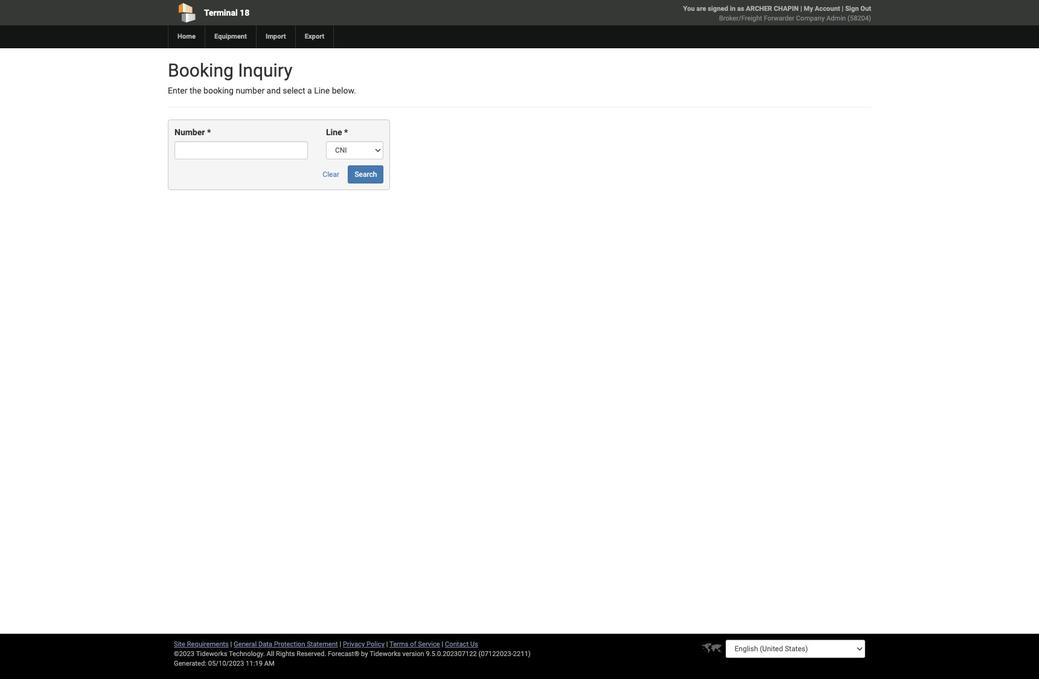 Task type: describe. For each thing, give the bounding box(es) containing it.
below.
[[332, 86, 356, 95]]

(58204)
[[848, 14, 872, 22]]

clear
[[323, 171, 339, 179]]

are
[[697, 5, 706, 13]]

contact us link
[[445, 641, 478, 649]]

search button
[[348, 166, 384, 184]]

contact
[[445, 641, 469, 649]]

import link
[[256, 25, 295, 48]]

a
[[307, 86, 312, 95]]

* for number *
[[207, 128, 211, 137]]

you are signed in as archer chapin | my account | sign out broker/freight forwarder company admin (58204)
[[683, 5, 872, 22]]

home
[[178, 33, 196, 40]]

equipment link
[[205, 25, 256, 48]]

home link
[[168, 25, 205, 48]]

my account link
[[804, 5, 840, 13]]

terminal 18 link
[[168, 0, 451, 25]]

signed
[[708, 5, 728, 13]]

by
[[361, 650, 368, 658]]

reserved.
[[297, 650, 326, 658]]

the
[[190, 86, 201, 95]]

am
[[264, 660, 275, 668]]

account
[[815, 5, 840, 13]]

company
[[796, 14, 825, 22]]

technology.
[[229, 650, 265, 658]]

booking inquiry enter the booking number and select a line below.
[[168, 60, 356, 95]]

broker/freight
[[719, 14, 763, 22]]

of
[[410, 641, 416, 649]]

version
[[403, 650, 424, 658]]

Number * text field
[[175, 142, 308, 160]]

©2023 tideworks
[[174, 650, 227, 658]]

1 vertical spatial line
[[326, 128, 342, 137]]

| left my
[[801, 5, 802, 13]]

| up the forecast®
[[340, 641, 341, 649]]

inquiry
[[238, 60, 293, 81]]

export link
[[295, 25, 334, 48]]

terms
[[390, 641, 409, 649]]

terminal 18
[[204, 8, 250, 18]]

select
[[283, 86, 305, 95]]

policy
[[367, 641, 385, 649]]

forwarder
[[764, 14, 795, 22]]

import
[[266, 33, 286, 40]]

site
[[174, 641, 185, 649]]

requirements
[[187, 641, 229, 649]]

terms of service link
[[390, 641, 440, 649]]

sign
[[846, 5, 859, 13]]

rights
[[276, 650, 295, 658]]

general
[[234, 641, 257, 649]]

privacy policy link
[[343, 641, 385, 649]]

export
[[305, 33, 325, 40]]

you
[[683, 5, 695, 13]]



Task type: vqa. For each thing, say whether or not it's contained in the screenshot.
4
no



Task type: locate. For each thing, give the bounding box(es) containing it.
number *
[[175, 128, 211, 137]]

chapin
[[774, 5, 799, 13]]

all
[[267, 650, 274, 658]]

protection
[[274, 641, 305, 649]]

| left general on the left of page
[[230, 641, 232, 649]]

2211)
[[513, 650, 531, 658]]

line
[[314, 86, 330, 95], [326, 128, 342, 137]]

1 horizontal spatial *
[[344, 128, 348, 137]]

data
[[258, 641, 272, 649]]

| up 9.5.0.202307122
[[442, 641, 443, 649]]

* right number
[[207, 128, 211, 137]]

| up tideworks on the bottom left of page
[[386, 641, 388, 649]]

line inside booking inquiry enter the booking number and select a line below.
[[314, 86, 330, 95]]

number
[[175, 128, 205, 137]]

search
[[355, 171, 377, 179]]

9.5.0.202307122
[[426, 650, 477, 658]]

statement
[[307, 641, 338, 649]]

0 vertical spatial line
[[314, 86, 330, 95]]

18
[[240, 8, 250, 18]]

clear button
[[316, 166, 346, 184]]

equipment
[[214, 33, 247, 40]]

service
[[418, 641, 440, 649]]

booking
[[204, 86, 234, 95]]

*
[[207, 128, 211, 137], [344, 128, 348, 137]]

out
[[861, 5, 872, 13]]

line up clear
[[326, 128, 342, 137]]

site requirements | general data protection statement | privacy policy | terms of service | contact us ©2023 tideworks technology. all rights reserved. forecast® by tideworks version 9.5.0.202307122 (07122023-2211) generated: 05/10/2023 11:19 am
[[174, 641, 531, 668]]

as
[[737, 5, 745, 13]]

05/10/2023
[[208, 660, 244, 668]]

|
[[801, 5, 802, 13], [842, 5, 844, 13], [230, 641, 232, 649], [340, 641, 341, 649], [386, 641, 388, 649], [442, 641, 443, 649]]

privacy
[[343, 641, 365, 649]]

line right a
[[314, 86, 330, 95]]

0 horizontal spatial *
[[207, 128, 211, 137]]

my
[[804, 5, 813, 13]]

enter
[[168, 86, 187, 95]]

forecast®
[[328, 650, 360, 658]]

11:19
[[246, 660, 263, 668]]

site requirements link
[[174, 641, 229, 649]]

(07122023-
[[479, 650, 513, 658]]

* down below.
[[344, 128, 348, 137]]

and
[[267, 86, 281, 95]]

in
[[730, 5, 736, 13]]

* for line *
[[344, 128, 348, 137]]

| left sign
[[842, 5, 844, 13]]

2 * from the left
[[344, 128, 348, 137]]

general data protection statement link
[[234, 641, 338, 649]]

archer
[[746, 5, 772, 13]]

admin
[[827, 14, 846, 22]]

booking
[[168, 60, 234, 81]]

terminal
[[204, 8, 238, 18]]

generated:
[[174, 660, 207, 668]]

line *
[[326, 128, 348, 137]]

number
[[236, 86, 265, 95]]

sign out link
[[846, 5, 872, 13]]

1 * from the left
[[207, 128, 211, 137]]

us
[[470, 641, 478, 649]]

tideworks
[[370, 650, 401, 658]]



